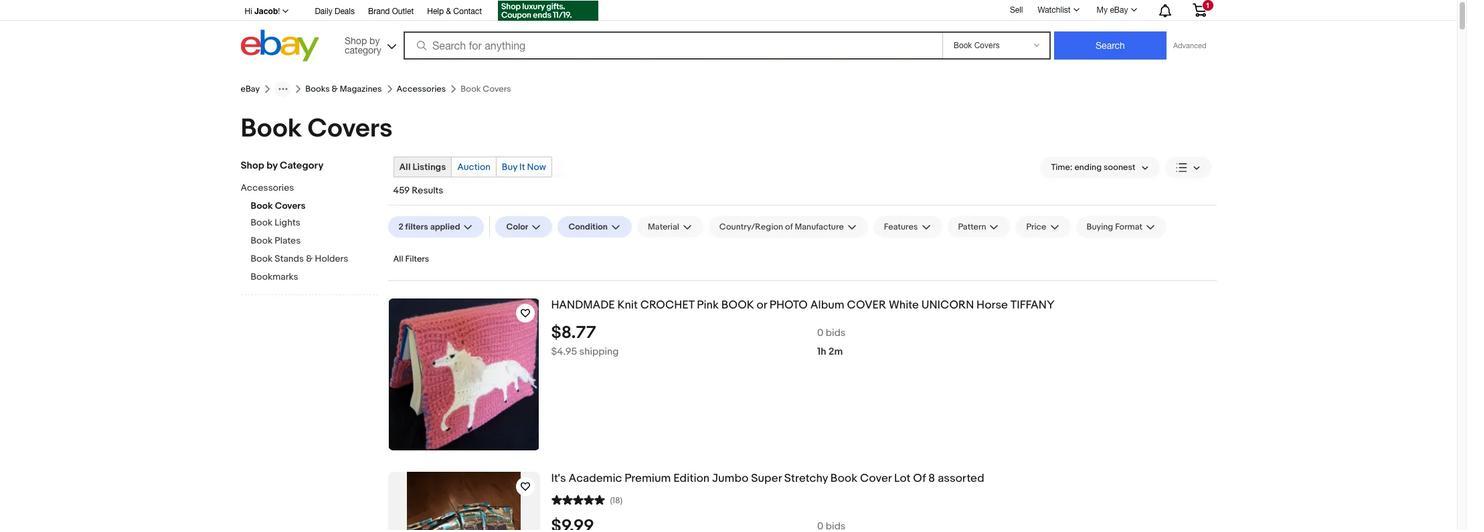 Task type: locate. For each thing, give the bounding box(es) containing it.
all listings link
[[394, 157, 451, 177]]

white
[[889, 299, 919, 312]]

459
[[393, 185, 410, 196]]

0 vertical spatial all
[[399, 161, 411, 173]]

it's
[[551, 472, 566, 485]]

cover
[[860, 472, 892, 485]]

deals
[[335, 7, 355, 16]]

2 vertical spatial &
[[306, 253, 313, 264]]

shop down deals
[[345, 35, 367, 46]]

0 vertical spatial ebay
[[1110, 5, 1129, 15]]

book left plates
[[251, 235, 273, 246]]

color
[[507, 222, 529, 232]]

1 horizontal spatial shop
[[345, 35, 367, 46]]

0 vertical spatial accessories
[[397, 84, 446, 94]]

shop for shop by category
[[345, 35, 367, 46]]

material button
[[637, 216, 704, 238]]

1
[[1206, 1, 1210, 9]]

shop inside shop by category
[[345, 35, 367, 46]]

& for magazines
[[332, 84, 338, 94]]

0 vertical spatial shop
[[345, 35, 367, 46]]

hi
[[245, 7, 252, 16]]

category
[[345, 45, 381, 55]]

1 vertical spatial covers
[[275, 200, 306, 212]]

all left filters
[[393, 254, 404, 264]]

condition
[[569, 222, 608, 232]]

accessories down shop by category
[[241, 182, 294, 194]]

super
[[751, 472, 782, 485]]

filters
[[405, 254, 429, 264]]

book down shop by category
[[251, 200, 273, 212]]

0 vertical spatial accessories link
[[397, 84, 446, 94]]

1 vertical spatial &
[[332, 84, 338, 94]]

bookmarks
[[251, 271, 298, 283]]

accessories link down category
[[241, 182, 368, 195]]

1 horizontal spatial by
[[370, 35, 380, 46]]

1 link
[[1185, 0, 1215, 19]]

it's academic premium edition jumbo super stretchy book cover lot of 8 assorted link
[[551, 472, 1217, 486]]

by down brand
[[370, 35, 380, 46]]

& right books
[[332, 84, 338, 94]]

2m
[[829, 345, 843, 358]]

all up 459
[[399, 161, 411, 173]]

all
[[399, 161, 411, 173], [393, 254, 404, 264]]

help
[[427, 7, 444, 16]]

accessories link right the magazines on the top
[[397, 84, 446, 94]]

outlet
[[392, 7, 414, 16]]

manufacture
[[795, 222, 844, 232]]

photo
[[770, 299, 808, 312]]

by
[[370, 35, 380, 46], [267, 159, 278, 172]]

of
[[914, 472, 926, 485]]

all filters button
[[388, 248, 435, 270]]

ending
[[1075, 162, 1102, 173]]

0 vertical spatial by
[[370, 35, 380, 46]]

& right the help at the top left of the page
[[446, 7, 451, 16]]

book stands & holders link
[[251, 253, 378, 266]]

country/region
[[720, 222, 784, 232]]

by inside shop by category
[[370, 35, 380, 46]]

features button
[[874, 216, 942, 238]]

price
[[1027, 222, 1047, 232]]

0 horizontal spatial by
[[267, 159, 278, 172]]

auction link
[[452, 157, 496, 177]]

accessories link
[[397, 84, 446, 94], [241, 182, 368, 195]]

covers inside accessories book covers book lights book plates book stands & holders bookmarks
[[275, 200, 306, 212]]

0 horizontal spatial &
[[306, 253, 313, 264]]

help & contact
[[427, 7, 482, 16]]

knit
[[618, 299, 638, 312]]

auction
[[457, 161, 491, 173]]

pattern
[[958, 222, 987, 232]]

1 vertical spatial by
[[267, 159, 278, 172]]

all inside button
[[393, 254, 404, 264]]

& inside account navigation
[[446, 7, 451, 16]]

book plates link
[[251, 235, 378, 248]]

0 horizontal spatial covers
[[275, 200, 306, 212]]

2 horizontal spatial &
[[446, 7, 451, 16]]

assorted
[[938, 472, 985, 485]]

1 horizontal spatial covers
[[308, 113, 393, 145]]

time: ending soonest
[[1051, 162, 1136, 173]]

applied
[[430, 222, 460, 232]]

edition
[[674, 472, 710, 485]]

shop by category
[[241, 159, 324, 172]]

0 vertical spatial &
[[446, 7, 451, 16]]

book lights link
[[251, 217, 378, 230]]

book up shop by category
[[241, 113, 302, 145]]

daily deals
[[315, 7, 355, 16]]

accessories inside accessories book covers book lights book plates book stands & holders bookmarks
[[241, 182, 294, 194]]

lot
[[895, 472, 911, 485]]

book
[[241, 113, 302, 145], [251, 200, 273, 212], [251, 217, 273, 228], [251, 235, 273, 246], [251, 253, 273, 264], [831, 472, 858, 485]]

1 horizontal spatial accessories
[[397, 84, 446, 94]]

2
[[399, 222, 404, 232]]

shop by category button
[[339, 30, 399, 59]]

shipping
[[580, 345, 619, 358]]

books
[[305, 84, 330, 94]]

filters
[[405, 222, 428, 232]]

covers down books & magazines link
[[308, 113, 393, 145]]

1 horizontal spatial &
[[332, 84, 338, 94]]

shop left category
[[241, 159, 264, 172]]

& for contact
[[446, 7, 451, 16]]

!
[[278, 7, 280, 16]]

pattern button
[[948, 216, 1011, 238]]

daily
[[315, 7, 333, 16]]

bids
[[826, 327, 846, 339]]

my
[[1097, 5, 1108, 15]]

accessories right the magazines on the top
[[397, 84, 446, 94]]

0 horizontal spatial ebay
[[241, 84, 260, 94]]

0 horizontal spatial shop
[[241, 159, 264, 172]]

handmade
[[551, 299, 615, 312]]

stretchy
[[785, 472, 828, 485]]

material
[[648, 222, 679, 232]]

1 vertical spatial shop
[[241, 159, 264, 172]]

1 horizontal spatial ebay
[[1110, 5, 1129, 15]]

shop by category banner
[[237, 0, 1217, 65]]

stands
[[275, 253, 304, 264]]

& inside accessories book covers book lights book plates book stands & holders bookmarks
[[306, 253, 313, 264]]

1h
[[818, 345, 827, 358]]

1 vertical spatial accessories link
[[241, 182, 368, 195]]

by for category
[[370, 35, 380, 46]]

listings
[[413, 161, 446, 173]]

book up bookmarks
[[251, 253, 273, 264]]

by for category
[[267, 159, 278, 172]]

&
[[446, 7, 451, 16], [332, 84, 338, 94], [306, 253, 313, 264]]

0 horizontal spatial accessories link
[[241, 182, 368, 195]]

None submit
[[1055, 31, 1167, 60]]

my ebay
[[1097, 5, 1129, 15]]

jacob
[[255, 6, 278, 16]]

2 filters applied button
[[388, 216, 484, 238]]

1 vertical spatial all
[[393, 254, 404, 264]]

0 horizontal spatial accessories
[[241, 182, 294, 194]]

& down book plates link in the top of the page
[[306, 253, 313, 264]]

time: ending soonest button
[[1041, 157, 1160, 178]]

1 vertical spatial accessories
[[241, 182, 294, 194]]

by left category
[[267, 159, 278, 172]]

it's academic premium edition jumbo super stretchy book cover lot of 8 assorted image
[[407, 472, 521, 530]]

covers up lights
[[275, 200, 306, 212]]



Task type: describe. For each thing, give the bounding box(es) containing it.
handmade knit crochet pink book or photo album cover white unicorn horse tiffany
[[551, 299, 1055, 312]]

jumbo
[[712, 472, 749, 485]]

brand outlet
[[368, 7, 414, 16]]

country/region of manufacture button
[[709, 216, 868, 238]]

advanced
[[1174, 42, 1207, 50]]

buying format button
[[1076, 216, 1167, 238]]

now
[[527, 161, 546, 173]]

buying format
[[1087, 222, 1143, 232]]

condition button
[[558, 216, 632, 238]]

sell link
[[1004, 5, 1029, 14]]

features
[[884, 222, 918, 232]]

Search for anything text field
[[406, 33, 940, 58]]

buy it now link
[[497, 157, 552, 177]]

0 bids $4.95 shipping
[[551, 327, 846, 358]]

pink
[[697, 299, 719, 312]]

1h 2m
[[818, 345, 843, 358]]

format
[[1116, 222, 1143, 232]]

album
[[811, 299, 845, 312]]

country/region of manufacture
[[720, 222, 844, 232]]

premium
[[625, 472, 671, 485]]

none submit inside the shop by category "banner"
[[1055, 31, 1167, 60]]

0 vertical spatial covers
[[308, 113, 393, 145]]

brand
[[368, 7, 390, 16]]

cover
[[847, 299, 887, 312]]

(18)
[[610, 495, 623, 506]]

of
[[785, 222, 793, 232]]

time:
[[1051, 162, 1073, 173]]

accessories for accessories book covers book lights book plates book stands & holders bookmarks
[[241, 182, 294, 194]]

buying
[[1087, 222, 1114, 232]]

holders
[[315, 253, 348, 264]]

book left lights
[[251, 217, 273, 228]]

accessories for accessories
[[397, 84, 446, 94]]

5 out of 5 stars image
[[551, 493, 605, 506]]

contact
[[454, 7, 482, 16]]

advanced link
[[1167, 32, 1214, 59]]

crochet
[[641, 299, 695, 312]]

hi jacob !
[[245, 6, 280, 16]]

color button
[[496, 216, 553, 238]]

$4.95
[[551, 345, 577, 358]]

magazines
[[340, 84, 382, 94]]

book
[[722, 299, 754, 312]]

my ebay link
[[1090, 2, 1143, 18]]

ebay link
[[241, 84, 260, 94]]

price button
[[1016, 216, 1071, 238]]

bookmarks link
[[251, 271, 378, 284]]

it's academic premium edition jumbo super stretchy book cover lot of 8 assorted
[[551, 472, 985, 485]]

all filters
[[393, 254, 429, 264]]

shop for shop by category
[[241, 159, 264, 172]]

all for all filters
[[393, 254, 404, 264]]

results
[[412, 185, 444, 196]]

accessories book covers book lights book plates book stands & holders bookmarks
[[241, 182, 348, 283]]

academic
[[569, 472, 622, 485]]

brand outlet link
[[368, 5, 414, 19]]

shop by category
[[345, 35, 381, 55]]

$8.77
[[551, 323, 596, 343]]

0
[[818, 327, 824, 339]]

soonest
[[1104, 162, 1136, 173]]

books & magazines
[[305, 84, 382, 94]]

2 filters applied
[[399, 222, 460, 232]]

buy it now
[[502, 161, 546, 173]]

8
[[929, 472, 936, 485]]

plates
[[275, 235, 301, 246]]

book left cover
[[831, 472, 858, 485]]

it
[[520, 161, 525, 173]]

or
[[757, 299, 767, 312]]

handmade knit crochet pink book or photo album cover white unicorn horse tiffany image
[[389, 299, 539, 451]]

all listings
[[399, 161, 446, 173]]

get the coupon image
[[498, 1, 599, 21]]

category
[[280, 159, 324, 172]]

watchlist
[[1038, 5, 1071, 15]]

books & magazines link
[[305, 84, 382, 94]]

unicorn
[[922, 299, 974, 312]]

help & contact link
[[427, 5, 482, 19]]

book covers
[[241, 113, 393, 145]]

view: list view image
[[1176, 160, 1201, 174]]

(18) link
[[551, 493, 623, 506]]

tiffany
[[1011, 299, 1055, 312]]

horse
[[977, 299, 1008, 312]]

1 vertical spatial ebay
[[241, 84, 260, 94]]

watchlist link
[[1031, 2, 1086, 18]]

account navigation
[[237, 0, 1217, 23]]

buy
[[502, 161, 518, 173]]

1 horizontal spatial accessories link
[[397, 84, 446, 94]]

all for all listings
[[399, 161, 411, 173]]

ebay inside account navigation
[[1110, 5, 1129, 15]]



Task type: vqa. For each thing, say whether or not it's contained in the screenshot.
SELL on the top of page
yes



